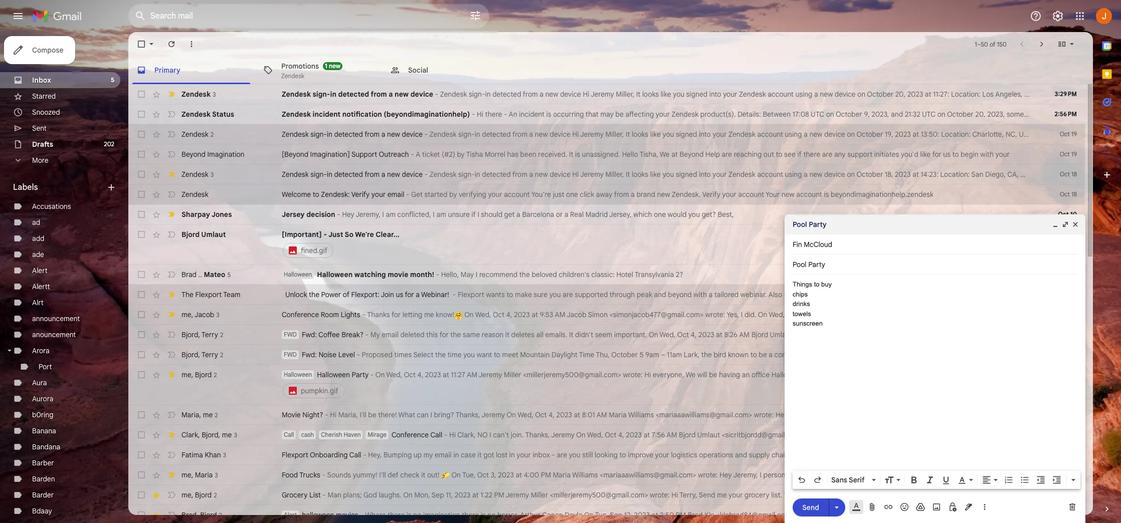 Task type: describe. For each thing, give the bounding box(es) containing it.
2 incident from the left
[[519, 110, 545, 119]]

you left get?
[[689, 210, 700, 219]]

Message Body text field
[[793, 280, 1078, 468]]

2 am from the left
[[436, 210, 446, 219]]

reason
[[482, 330, 504, 339]]

cell for seventh row from the bottom
[[1049, 370, 1085, 380]]

there!
[[378, 411, 397, 420]]

0 horizontal spatial this
[[426, 330, 438, 339]]

2 inside zendesk 2
[[210, 131, 214, 138]]

features!
[[843, 290, 871, 299]]

1 horizontal spatial i'll
[[379, 471, 386, 480]]

send inside row
[[699, 491, 715, 500]]

0 vertical spatial what
[[834, 451, 850, 460]]

sign- up tisha
[[458, 130, 475, 139]]

4, up the lark,
[[691, 330, 697, 339]]

halloween down 'compartmental'
[[772, 371, 804, 380]]

are right inbox
[[557, 451, 567, 460]]

- thanks for letting me know!
[[360, 310, 454, 319]]

0 horizontal spatial just
[[553, 190, 564, 199]]

los
[[982, 90, 994, 99]]

using for 18,
[[785, 170, 802, 179]]

5 inside brad .. mateo 5
[[227, 271, 231, 279]]

location: for san
[[940, 170, 970, 179]]

0 vertical spatial with
[[980, 150, 994, 159]]

classic:
[[591, 270, 615, 279]]

on up 9am
[[649, 330, 658, 339]]

the right the calls
[[1102, 110, 1113, 119]]

add
[[32, 234, 44, 243]]

no
[[478, 431, 488, 440]]

hi left "an"
[[477, 110, 483, 119]]

1 horizontal spatial just
[[919, 451, 930, 460]]

4, down select in the bottom of the page
[[417, 371, 423, 380]]

hey up so
[[342, 210, 354, 219]]

1 horizontal spatial sep
[[610, 511, 622, 520]]

1 incident from the left
[[313, 110, 341, 119]]

1 vertical spatial of
[[343, 290, 349, 299]]

i right may
[[476, 270, 478, 279]]

barden link
[[32, 475, 55, 484]]

the flexport team
[[182, 290, 240, 299]]

1 vertical spatial umlaut
[[770, 330, 793, 339]]

0 vertical spatial miller
[[887, 310, 904, 319]]

2023 up bird
[[698, 330, 714, 339]]

sign- up verifying
[[458, 170, 475, 179]]

at left the 14:23:
[[913, 170, 919, 179]]

and down buy
[[829, 290, 841, 299]]

row containing beyond imagination
[[128, 144, 1085, 164]]

zendesk sign-in detected from a new device - zendesk sign-in detected from a new device hi jeremy miller, it looks like you signed into your zendesk account using a new device on october 20, 2023 at 11:27: location: los angeles, ca, united states
[[282, 90, 1080, 99]]

add link
[[32, 234, 44, 243]]

made
[[904, 351, 922, 360]]

cherish
[[321, 431, 342, 439]]

i left did.
[[741, 310, 743, 319]]

2 halloween from the left
[[920, 511, 952, 520]]

wrote: up fda,
[[879, 330, 898, 339]]

god
[[364, 491, 377, 500]]

1 for 1 50 of 150
[[975, 40, 977, 48]]

0 vertical spatial by
[[457, 150, 465, 159]]

account left your
[[738, 190, 764, 199]]

on right doyle
[[584, 511, 594, 520]]

halloween up power
[[317, 270, 353, 279]]

numbered list ‪(⌘⇧7)‬ image
[[1004, 475, 1014, 485]]

am right 8:01
[[597, 411, 607, 420]]

i right know
[[986, 451, 987, 460]]

for up - thanks for letting me know!
[[405, 290, 414, 299]]

time
[[579, 351, 594, 360]]

clark,
[[457, 431, 476, 440]]

is down "1:22"
[[481, 511, 486, 520]]

started
[[424, 190, 448, 199]]

redo ‪(⌘y)‬ image
[[813, 475, 823, 485]]

1 horizontal spatial with
[[934, 351, 948, 360]]

fwd fwd: noise level - proposed times select the time you want to meet mountain daylight time thu, october 5 9am – 11am lark, the bird known to be a compartmental disaster by the fda, has made off with the auxiliary reactor
[[284, 351, 1013, 360]]

room
[[321, 310, 339, 319]]

insert signature image
[[964, 502, 974, 512]]

me down me , maria 3
[[182, 491, 191, 500]]

personally
[[763, 471, 796, 480]]

there right 'see'
[[804, 150, 820, 159]]

Search mail text field
[[150, 11, 441, 21]]

0 vertical spatial jeremy,
[[356, 210, 380, 219]]

at up zendesk sign-in detected from a new device - zendesk sign-in detected from a new device hi jeremy miller, it looks like you signed into your zendesk account using a new device on october 18, 2023 at 14:23: location: san diego, ca, united states
[[672, 150, 678, 159]]

maria , me 2
[[182, 410, 218, 419]]

sign- down promotions, one new message, tab
[[313, 90, 330, 99]]

account up get
[[504, 190, 530, 199]]

jeremy up click
[[580, 170, 604, 179]]

alert
[[32, 266, 47, 275]]

banana
[[32, 427, 56, 436]]

movies?
[[954, 511, 980, 520]]

1 horizontal spatial this
[[972, 371, 984, 380]]

bjord , terry 2 for fwd: coffee break?
[[182, 330, 223, 339]]

fatima
[[182, 451, 203, 460]]

to right out at the top right
[[776, 150, 783, 159]]

hi up welcome to zendesk: verify your email - get started by verifying your account you're just one click away from a brand new zendesk. verify your account your new account is beyondimaginationhelp.zendesk
[[572, 170, 579, 179]]

1 vertical spatial miller
[[504, 371, 521, 380]]

lot
[[992, 431, 1000, 440]]

conflicted,
[[397, 210, 431, 219]]

new inside promotions, one new message, tab
[[329, 62, 340, 69]]

at left 8:01
[[574, 411, 580, 420]]

san
[[971, 170, 984, 179]]

but
[[974, 431, 985, 440]]

3:29 pm
[[1055, 90, 1077, 98]]

1 horizontal spatial us
[[943, 150, 951, 159]]

detected down the notification
[[334, 130, 363, 139]]

terry for fwd: noise level
[[202, 350, 218, 359]]

2 utc from the left
[[922, 110, 936, 119]]

cell for row containing clark
[[1049, 430, 1085, 440]]

10/31.
[[835, 371, 853, 380]]

hi left clark,
[[449, 431, 456, 440]]

0 vertical spatial <mariaaawilliams@gmail.com>
[[656, 411, 752, 420]]

brad for ..
[[182, 270, 197, 279]]

in up imagination]
[[327, 130, 332, 139]]

4:00
[[524, 471, 539, 480]]

level
[[338, 351, 355, 360]]

cell for 11th row
[[1049, 310, 1085, 320]]

your up zendesk sign-in detected from a new device - zendesk sign-in detected from a new device hi jeremy miller, it looks like you signed into your zendesk account using a new device on october 19, 2023 at 13:50: location: charlotte, nc, united states
[[656, 110, 670, 119]]

formatting options toolbar
[[793, 471, 1081, 489]]

1 beyond from the left
[[182, 150, 206, 159]]

5 inside labels navigation
[[111, 76, 114, 84]]

at left the 13:50:
[[913, 130, 919, 139]]

oct 19 for [beyond imagination] support outreach - a ticket (#2) by tisha morrel has been received. it is unassigned. hello tisha, we at beyond help are reaching out to see if there are any support initiates you'd like for us to begin with your
[[1060, 150, 1077, 158]]

2 inside brad , bjord 2
[[219, 512, 222, 519]]

it for zendesk sign-in detected from a new device hi jeremy miller, it looks like you signed into your zendesk account using a new device on october 20, 2023 at 11:27: location: los angeles, ca, united states
[[636, 90, 641, 99]]

18 for welcome to zendesk: verify your email - get started by verifying your account you're just one click away from a brand new zendesk. verify your account your new account is beyondimaginationhelp.zendesk
[[1072, 191, 1077, 198]]

know
[[953, 451, 970, 460]]

be right 'will'
[[709, 371, 717, 380]]

halloween down noise on the bottom
[[317, 371, 350, 380]]

oct 5
[[1061, 271, 1077, 278]]

2023 right 18,
[[895, 170, 911, 179]]

0 horizontal spatial we
[[660, 150, 670, 159]]

insert files using drive image
[[916, 502, 926, 512]]

support
[[351, 150, 377, 159]]

united for angeles,
[[1037, 90, 1058, 99]]

states for zendesk sign-in detected from a new device hi jeremy miller, it looks like you signed into your zendesk account using a new device on october 20, 2023 at 11:27: location: los angeles, ca, united states
[[1060, 90, 1080, 99]]

2023 right 3,
[[498, 471, 514, 480]]

detected down morrel
[[482, 170, 511, 179]]

0 horizontal spatial ideas
[[946, 371, 963, 380]]

14 row from the top
[[128, 365, 1085, 405]]

20 row from the top
[[128, 505, 1085, 524]]

0 vertical spatial 20,
[[895, 90, 906, 99]]

announcement link
[[32, 314, 80, 323]]

me , jacob 3
[[182, 310, 220, 319]]

main menu image
[[12, 10, 24, 22]]

fwd for fwd: coffee break?
[[284, 331, 297, 338]]

clark
[[182, 430, 198, 440]]

to left make
[[507, 290, 513, 299]]

where
[[365, 511, 386, 520]]

2023 up "deletes"
[[514, 310, 530, 319]]

welcome
[[282, 190, 311, 199]]

webinar.
[[740, 290, 767, 299]]

oct 18 for welcome to zendesk: verify your email - get started by verifying your account you're just one click away from a brand new zendesk. verify your account your new account is beyondimaginationhelp.zendesk
[[1060, 191, 1077, 198]]

0 horizontal spatial us
[[396, 290, 403, 299]]

it for zendesk sign-in detected from a new device hi jeremy miller, it looks like you signed into your zendesk account using a new device on october 19, 2023 at 13:50: location: charlotte, nc, united states
[[626, 130, 630, 139]]

your up diego,
[[996, 150, 1010, 159]]

also
[[769, 290, 782, 299]]

night?
[[302, 411, 323, 420]]

0 horizontal spatial thanks,
[[456, 411, 480, 420]]

your left get
[[371, 190, 386, 199]]

3 down more formatting options image
[[1074, 511, 1077, 519]]

0 vertical spatial one
[[566, 190, 578, 199]]

like for 19,
[[650, 130, 661, 139]]

movie
[[388, 270, 408, 279]]

your left inbox
[[517, 451, 531, 460]]

and left supply
[[735, 451, 747, 460]]

off
[[924, 351, 932, 360]]

miller, for zendesk sign-in detected from a new device hi jeremy miller, it looks like you signed into your zendesk account using a new device on october 18, 2023 at 14:23: location: san diego, ca, united states
[[605, 170, 624, 179]]

support image
[[1030, 10, 1042, 22]]

ca, for angeles,
[[1024, 90, 1036, 99]]

on left mon,
[[403, 491, 413, 500]]

0 horizontal spatial umlaut
[[201, 230, 226, 239]]

truck.
[[921, 471, 940, 480]]

1 new
[[325, 62, 340, 69]]

1 vertical spatial everyone,
[[790, 411, 821, 420]]

2 horizontal spatial call
[[430, 431, 442, 440]]

1 vertical spatial with
[[694, 290, 707, 299]]

1 vertical spatial by
[[449, 190, 457, 199]]

would
[[668, 210, 687, 219]]

sans serif option
[[829, 475, 870, 485]]

are left insert link ‪(⌘k)‬ image
[[866, 511, 876, 520]]

you're
[[531, 190, 551, 199]]

up
[[414, 451, 422, 460]]

love
[[798, 471, 811, 480]]

known
[[728, 351, 749, 360]]

(beyondimaginationhelp)
[[384, 110, 470, 119]]

2023 right 19, at the right top of page
[[895, 130, 911, 139]]

minimize image
[[1052, 221, 1060, 229]]

11 row from the top
[[128, 305, 1085, 325]]

your up best,
[[722, 190, 737, 199]]

primary
[[154, 65, 180, 74]]

i right can
[[430, 411, 432, 420]]

1 horizontal spatial call
[[349, 451, 361, 460]]

the left power
[[309, 290, 319, 299]]

wrote: left yes,
[[705, 310, 725, 319]]

0 horizontal spatial has
[[507, 150, 518, 159]]

your down product(s).
[[713, 130, 727, 139]]

1 vertical spatial states
[[1041, 130, 1062, 139]]

4, up "deletes"
[[506, 310, 512, 319]]

inbox link
[[32, 76, 51, 85]]

affecting
[[625, 110, 654, 119]]

1 horizontal spatial it
[[478, 451, 482, 460]]

just inside [important] - just so we're clear... link
[[328, 230, 343, 239]]

we're
[[355, 230, 374, 239]]

, for row containing clark
[[198, 430, 200, 440]]

hi down occurring
[[572, 130, 579, 139]]

hi up that
[[583, 90, 589, 99]]

1 no from the left
[[413, 511, 421, 520]]

terry,
[[680, 491, 697, 500]]

conference room lights
[[282, 310, 360, 319]]

pool party dialog
[[785, 215, 1086, 524]]

0 horizontal spatial call
[[284, 431, 294, 439]]

on up support
[[847, 130, 855, 139]]

1 horizontal spatial if
[[797, 150, 802, 159]]

like for 18,
[[650, 170, 661, 179]]

halloween inside halloween halloween watching movie month! - hello, may i recommend the beloved children's classic: hotel transylvania 2?
[[284, 271, 312, 278]]

bjord , terry 2 for fwd: noise level
[[182, 350, 223, 359]]

is left "imagination"
[[406, 511, 412, 520]]

3 up discard draft ‪(⌘⇧d)‬ "image"
[[1074, 491, 1077, 499]]

cell for row containing maria
[[1049, 410, 1085, 420]]

tab list inside main content
[[128, 56, 1093, 84]]

to left zendesk:
[[313, 190, 319, 199]]

you up [beyond imagination] support outreach - a ticket (#2) by tisha morrel has been received. it is unassigned. hello tisha, we at beyond help are reaching out to see if there are any support initiates you'd like for us to begin with your
[[663, 130, 674, 139]]

more formatting options image
[[1069, 475, 1079, 485]]

0 vertical spatial <millerjeremy500@gmail.com>
[[906, 310, 1004, 319]]

send inside button
[[802, 503, 819, 512]]

arora
[[32, 346, 50, 356]]

can
[[417, 411, 429, 420]]

undo ‪(⌘z)‬ image
[[797, 475, 807, 485]]

sign- down social tab
[[469, 90, 485, 99]]

3 row from the top
[[128, 124, 1085, 144]]

favorite
[[894, 511, 918, 520]]

insert emoji ‪(⌘⇧2)‬ image
[[900, 502, 910, 512]]

halloween inside halloween halloween party - on wed, oct 4, 2023 at 11:27 am jeremy miller <millerjeremy500@gmail.com> wrote: hi everyone, we will be having an office halloween party on 10/31. please submit your costume ideas in this email
[[284, 371, 312, 379]]

1 horizontal spatial williams
[[628, 411, 654, 420]]

italic ‪(⌘i)‬ image
[[925, 475, 935, 485]]

🌮 image
[[441, 472, 450, 480]]

primary tab
[[128, 56, 254, 84]]

know!
[[436, 310, 454, 319]]

1 vertical spatial <millerjeremy500@gmail.com>
[[523, 371, 621, 380]]

location: for los
[[951, 90, 981, 99]]

an
[[509, 110, 517, 119]]

3 inside me , maria 3
[[215, 472, 218, 479]]

hello
[[622, 150, 638, 159]]

1 vertical spatial thanks,
[[525, 431, 550, 440]]

2 horizontal spatial it
[[505, 330, 509, 339]]

bjord umlaut
[[182, 230, 226, 239]]

1 horizontal spatial umlaut
[[697, 431, 720, 440]]

to left improve
[[620, 451, 626, 460]]

1 horizontal spatial ideas
[[1033, 431, 1050, 440]]

serif
[[849, 476, 865, 485]]

2 no from the left
[[488, 511, 496, 520]]

mateo
[[204, 270, 225, 279]]

didn't
[[575, 330, 593, 339]]

sharpay
[[182, 210, 210, 219]]

2023 up 21:32
[[907, 90, 923, 99]]

brad for ,
[[182, 511, 197, 520]]

3 down beyond imagination at the left
[[210, 171, 214, 178]]

promotions, one new message, tab
[[255, 56, 382, 84]]

fined.gif
[[301, 246, 327, 255]]

2:56 pm
[[1055, 110, 1077, 118]]

tisha,
[[640, 150, 658, 159]]

sans
[[831, 476, 847, 485]]

things
[[793, 281, 812, 288]]

wants
[[486, 290, 505, 299]]

noise
[[319, 351, 337, 360]]

watching
[[354, 270, 386, 279]]

1 horizontal spatial of
[[990, 40, 996, 48]]

in down tisha
[[475, 170, 480, 179]]

at left '4:00'
[[516, 471, 522, 480]]

hi left terry,
[[672, 491, 678, 500]]

12 row from the top
[[128, 325, 1085, 345]]

children's
[[559, 270, 590, 279]]

like right 'you'd'
[[920, 150, 931, 159]]

there right "imagination"
[[462, 511, 479, 520]]

clark , bjord , me 3
[[182, 430, 237, 440]]

for left black
[[924, 290, 933, 299]]

location: for charlotte,
[[941, 130, 971, 139]]

in right born
[[921, 431, 926, 440]]

zendesk 3 for zendesk sign-in detected from a new device - zendesk sign-in detected from a new device hi jeremy miller, it looks like you signed into your zendesk account using a new device on october 18, 2023 at 14:23: location: san diego, ca, united states
[[182, 170, 214, 179]]

your down the "help"
[[713, 170, 727, 179]]

2 vertical spatial of
[[1002, 431, 1009, 440]]

you right time
[[463, 351, 475, 360]]

3 inside the me , jacob 3
[[216, 311, 220, 319]]

row containing sharpay jones
[[128, 205, 1085, 225]]

i left "personally"
[[760, 471, 762, 480]]

bandana
[[32, 443, 60, 452]]

cell containing [important] - just so we're clear...
[[282, 230, 1035, 260]]

2,
[[801, 310, 806, 319]]

labels navigation
[[0, 32, 128, 524]]

1 horizontal spatial just
[[822, 411, 836, 420]]

a
[[416, 150, 420, 159]]

1 horizontal spatial one
[[654, 210, 666, 219]]

wed, up –
[[660, 330, 676, 339]]

, for 20th row from the top
[[197, 511, 198, 520]]

at left 2:50
[[652, 511, 658, 520]]

jeremy up may
[[591, 90, 614, 99]]

your right submit
[[901, 371, 915, 380]]

i up clear...
[[382, 210, 384, 219]]

drafts
[[32, 140, 53, 149]]

17:08
[[793, 110, 809, 119]]

0 vertical spatial <sicritbjordd@gmail.com>
[[794, 330, 877, 339]]

signed for 18,
[[676, 170, 697, 179]]

0 horizontal spatial williams
[[572, 471, 598, 480]]

1 am from the left
[[386, 210, 396, 219]]

looks for zendesk sign-in detected from a new device hi jeremy miller, it looks like you signed into your zendesk account using a new device on october 20, 2023 at 11:27: location: los angeles, ca, united states
[[642, 90, 659, 99]]

fwd: for fwd: noise level
[[302, 351, 317, 360]]

ad link
[[32, 218, 40, 227]]

underline ‪(⌘u)‬ image
[[941, 476, 951, 486]]

power
[[321, 290, 341, 299]]

19 row from the top
[[128, 485, 1085, 505]]

1 horizontal spatial 20,
[[975, 110, 986, 119]]

0 vertical spatial sep
[[432, 491, 444, 500]]

sign- up imagination]
[[311, 130, 327, 139]]

on down "11:27:"
[[938, 110, 946, 119]]

cash
[[301, 431, 314, 439]]

zendesk inside promotions, one new message, tab
[[281, 72, 304, 79]]

brad left klo
[[688, 511, 703, 520]]

update
[[1041, 110, 1064, 119]]

please
[[854, 371, 875, 380]]

1 vertical spatial jeremy,
[[733, 471, 758, 480]]

api
[[1065, 110, 1076, 119]]

2 vertical spatial by
[[852, 351, 860, 360]]

transylvania
[[635, 270, 674, 279]]

cell containing halloween party
[[282, 370, 1035, 400]]

discard draft ‪(⌘⇧d)‬ image
[[1068, 502, 1078, 512]]

detected up morrel
[[482, 130, 511, 139]]

and right 'peak' on the bottom
[[654, 290, 666, 299]]

2 2023, from the left
[[987, 110, 1005, 119]]

1 vertical spatial has
[[891, 351, 902, 360]]

miller, for zendesk sign-in detected from a new device hi jeremy miller, it looks like you signed into your zendesk account using a new device on october 20, 2023 at 11:27: location: los angeles, ca, united states
[[616, 90, 634, 99]]

cell for row containing the flexport team
[[1049, 290, 1085, 300]]



Task type: vqa. For each thing, say whether or not it's contained in the screenshot.


Task type: locate. For each thing, give the bounding box(es) containing it.
announcement
[[32, 314, 80, 323]]

0 horizontal spatial halloween
[[302, 511, 334, 520]]

2 verify from the left
[[702, 190, 721, 199]]

into for 20,
[[709, 90, 721, 99]]

maria,
[[338, 411, 358, 420]]

more button
[[0, 152, 120, 168]]

main content
[[128, 32, 1113, 524]]

1 vertical spatial tue,
[[595, 511, 608, 520]]

signed down zendesk incident notification (beyondimaginationhelp) - hi there - an incident is occurring that may be affecting your zendesk product(s). details: between 17:08 utc on october 9, 2023, and 21:32 utc on october 20, 2023, some bulk update api calls to the
[[676, 130, 697, 139]]

by
[[457, 150, 465, 159], [449, 190, 457, 199], [852, 351, 860, 360]]

states up api
[[1060, 90, 1080, 99]]

you'd
[[901, 150, 918, 159]]

fwd for fwd: noise level
[[284, 351, 297, 359]]

1 halloween from the left
[[302, 511, 334, 520]]

important.
[[614, 330, 647, 339]]

me , maria 3
[[182, 471, 218, 480]]

2 vertical spatial miller,
[[605, 170, 624, 179]]

1 bjord , terry 2 from the top
[[182, 330, 223, 339]]

1 vertical spatial fwd
[[284, 351, 297, 359]]

the left same at the left bottom
[[450, 330, 461, 339]]

ca, for diego,
[[1007, 170, 1019, 179]]

unassigned.
[[582, 150, 620, 159]]

0 vertical spatial zendesk 3
[[182, 90, 216, 99]]

pool party
[[793, 220, 827, 229]]

refresh image
[[166, 39, 177, 49]]

in right lost
[[509, 451, 515, 460]]

, for 13th row
[[198, 350, 200, 359]]

0 vertical spatial conference
[[282, 310, 319, 319]]

oct 3 for sounds yummy! i'll def check it out!
[[1062, 471, 1077, 479]]

Subject field
[[793, 260, 1078, 270]]

1 19 from the top
[[1071, 130, 1077, 138]]

there left "an"
[[485, 110, 502, 119]]

0 horizontal spatial 2023,
[[872, 110, 889, 119]]

brad
[[182, 270, 197, 279], [182, 511, 197, 520], [688, 511, 703, 520]]

3 inside clark , bjord , me 3
[[234, 431, 237, 439]]

1 vertical spatial 18
[[1072, 191, 1077, 198]]

using for 19,
[[785, 130, 802, 139]]

7 row from the top
[[128, 205, 1085, 225]]

best,
[[718, 210, 734, 219]]

0 vertical spatial using
[[795, 90, 813, 99]]

join up thanks
[[381, 290, 394, 299]]

1 vertical spatial 20,
[[975, 110, 986, 119]]

friday
[[954, 290, 974, 299]]

man
[[328, 491, 341, 500]]

2 oct 19 from the top
[[1060, 150, 1077, 158]]

oct 19 for zendesk sign-in detected from a new device - zendesk sign-in detected from a new device hi jeremy miller, it looks like you signed into your zendesk account using a new device on october 19, 2023 at 13:50: location: charlotte, nc, united states
[[1060, 130, 1077, 138]]

been
[[520, 150, 536, 159]]

jersey
[[282, 210, 305, 219]]

1 oct 3 from the top
[[1062, 471, 1077, 479]]

brad left ..
[[182, 270, 197, 279]]

send right terry,
[[699, 491, 715, 500]]

19 for [beyond imagination] support outreach - a ticket (#2) by tisha morrel has been received. it is unassigned. hello tisha, we at beyond help are reaching out to see if there are any support initiates you'd like for us to begin with your
[[1071, 150, 1077, 158]]

0 horizontal spatial no
[[413, 511, 421, 520]]

1 2023, from the left
[[872, 110, 889, 119]]

thanks,
[[456, 411, 480, 420], [525, 431, 550, 440], [784, 491, 808, 500]]

9,
[[864, 110, 870, 119]]

using for 20,
[[795, 90, 813, 99]]

1 looking from the left
[[595, 451, 618, 460]]

to right seems
[[923, 330, 930, 339]]

1 vertical spatial miller,
[[605, 130, 624, 139]]

check
[[400, 471, 419, 480]]

9 row from the top
[[128, 265, 1085, 285]]

0 vertical spatial 1
[[975, 40, 977, 48]]

0 vertical spatial has
[[507, 150, 518, 159]]

detected up "an"
[[492, 90, 521, 99]]

1 vertical spatial using
[[785, 130, 802, 139]]

pool
[[793, 220, 807, 229]]

0 horizontal spatial flexport
[[195, 290, 222, 299]]

18 row from the top
[[128, 465, 1085, 485]]

19,
[[885, 130, 893, 139]]

0 horizontal spatial just
[[328, 230, 343, 239]]

1 oct 19 from the top
[[1060, 130, 1077, 138]]

0 horizontal spatial am
[[386, 210, 396, 219]]

1 vertical spatial 19
[[1071, 150, 1077, 158]]

older image
[[1037, 39, 1047, 49]]

<millerjeremy500@gmail.com> down daylight
[[523, 371, 621, 380]]

like for 20,
[[661, 90, 671, 99]]

2 vertical spatial thanks,
[[784, 491, 808, 500]]

zendesk
[[281, 72, 304, 79], [182, 90, 211, 99], [282, 90, 311, 99], [440, 90, 467, 99], [739, 90, 766, 99], [182, 110, 211, 119], [282, 110, 311, 119], [672, 110, 699, 119], [182, 130, 208, 139], [282, 130, 309, 139], [430, 130, 457, 139], [729, 130, 756, 139], [182, 170, 208, 179], [282, 170, 309, 179], [430, 170, 457, 179], [729, 170, 756, 179], [182, 190, 208, 199]]

to inside the things to buy chips drinks towels sunscreen
[[814, 281, 820, 288]]

2 fwd: from the top
[[302, 351, 317, 360]]

10 row from the top
[[128, 285, 1085, 305]]

sign- down imagination]
[[311, 170, 327, 179]]

account for zendesk sign-in detected from a new device hi jeremy miller, it looks like you signed into your zendesk account using a new device on october 18, 2023 at 14:23: location: san diego, ca, united states
[[757, 170, 783, 179]]

1 fwd: from the top
[[302, 330, 317, 339]]

brad down me , maria 3
[[182, 511, 197, 520]]

bold ‪(⌘b)‬ image
[[909, 475, 919, 485]]

on up 9,
[[857, 90, 866, 99]]

are left any
[[822, 150, 833, 159]]

1 horizontal spatial jeremy,
[[733, 471, 758, 480]]

in up tisha
[[475, 130, 480, 139]]

search mail image
[[131, 7, 149, 25]]

1 vertical spatial if
[[472, 210, 476, 219]]

halloween
[[317, 270, 353, 279], [284, 271, 312, 278], [317, 371, 350, 380], [772, 371, 804, 380], [284, 371, 312, 379]]

1 row from the top
[[128, 84, 1085, 104]]

can't
[[493, 431, 509, 440]]

will
[[697, 371, 707, 380]]

2 horizontal spatial flexport
[[458, 290, 484, 299]]

party inside pool party dialog
[[809, 220, 827, 229]]

0 vertical spatial if
[[797, 150, 802, 159]]

1 horizontal spatial send
[[802, 503, 819, 512]]

, for ninth row from the bottom of the main content containing promotions
[[198, 330, 200, 339]]

imagination
[[423, 511, 460, 520]]

jeremy,
[[356, 210, 380, 219], [733, 471, 758, 480]]

into down the "help"
[[699, 170, 711, 179]]

williams up the 7:56
[[628, 411, 654, 420]]

banana link
[[32, 427, 56, 436]]

conference for conference call - hi clark, no i can't join. thanks, jeremy on wed, oct 4, 2023 at 7:56 am bjord umlaut <sicritbjordd@gmail.com> wrote: no grand idea was ever born in a conference, but a lot of foolish ideas
[[392, 431, 429, 440]]

-
[[435, 90, 438, 99], [472, 110, 475, 119], [504, 110, 507, 119], [425, 130, 428, 139], [411, 150, 414, 159], [425, 170, 428, 179], [406, 190, 409, 199], [337, 210, 340, 219], [324, 230, 327, 239], [436, 270, 439, 279], [453, 290, 456, 299], [362, 310, 365, 319], [365, 330, 369, 339], [357, 351, 360, 360], [370, 371, 374, 380], [325, 411, 328, 420], [444, 431, 447, 440], [363, 451, 366, 460], [552, 451, 555, 460], [322, 471, 325, 480], [323, 491, 326, 500], [360, 511, 363, 520]]

0 vertical spatial umlaut
[[201, 230, 226, 239]]

gmail image
[[32, 6, 87, 26]]

50
[[981, 40, 988, 48]]

1 horizontal spatial jacob
[[567, 310, 586, 319]]

conference down what
[[392, 431, 429, 440]]

at left 9:53
[[532, 310, 538, 319]]

2 vertical spatial oct 3
[[1062, 511, 1077, 519]]

me up the maria , me 2
[[182, 370, 191, 379]]

on right 17:08
[[826, 110, 834, 119]]

it left the didn't
[[569, 330, 573, 339]]

more send options image
[[832, 503, 842, 513]]

cell for 13th row
[[1049, 350, 1085, 360]]

we inside cell
[[686, 371, 696, 380]]

0 horizontal spatial utc
[[811, 110, 824, 119]]

0 vertical spatial we
[[660, 150, 670, 159]]

jeremy up can't
[[482, 411, 505, 420]]

looks for zendesk sign-in detected from a new device hi jeremy miller, it looks like you signed into your zendesk account using a new device on october 18, 2023 at 14:23: location: san diego, ca, united states
[[632, 170, 648, 179]]

<millerjeremy500@gmail.com> up doyle
[[550, 491, 648, 500]]

oct 3 up discard draft ‪(⌘⇧d)‬ "image"
[[1062, 491, 1077, 499]]

0 vertical spatial of
[[990, 40, 996, 48]]

2 me , bjord 2 from the top
[[182, 491, 217, 500]]

supported
[[575, 290, 608, 299]]

oct 18 for zendesk sign-in detected from a new device - zendesk sign-in detected from a new device hi jeremy miller, it looks like you signed into your zendesk account using a new device on october 18, 2023 at 14:23: location: san diego, ca, united states
[[1060, 170, 1077, 178]]

a
[[389, 90, 393, 99], [540, 90, 544, 99], [814, 90, 818, 99], [381, 130, 385, 139], [529, 130, 533, 139], [804, 130, 808, 139], [381, 170, 385, 179], [529, 170, 533, 179], [804, 170, 808, 179], [631, 190, 635, 199], [517, 210, 520, 219], [565, 210, 568, 219], [416, 290, 420, 299], [709, 290, 713, 299], [769, 351, 773, 360], [865, 411, 869, 420], [928, 431, 932, 440], [986, 431, 990, 440], [813, 471, 817, 480]]

0 horizontal spatial miller
[[504, 371, 521, 380]]

between
[[763, 110, 791, 119]]

tab list containing promotions
[[128, 56, 1093, 84]]

ca, right diego,
[[1007, 170, 1019, 179]]

indent less ‪(⌘[)‬ image
[[1036, 475, 1046, 485]]

2 vertical spatial location:
[[940, 170, 970, 179]]

1 vertical spatial fwd:
[[302, 351, 317, 360]]

on tue, oct 3, 2023 at 4:00 pm maria williams <mariaaawilliams@gmail.com> wrote: hey jeremy, i personally love a food truck called the taco zone truck.
[[450, 471, 940, 480]]

me right terry,
[[717, 491, 727, 500]]

looks up affecting
[[642, 90, 659, 99]]

signed for 19,
[[676, 130, 697, 139]]

oct 3 for man plans; god laughs. on mon, sep 11, 2023 at 1:22 pm jeremy miller <millerjeremy500@gmail.com> wrote: hi terry, send me your grocery list. thanks, jer
[[1062, 491, 1077, 499]]

1 for 1 new
[[325, 62, 327, 69]]

, for 19th row from the top
[[191, 491, 193, 500]]

2023 up sunscreen
[[808, 310, 824, 319]]

1 vertical spatial oct 3
[[1062, 491, 1077, 499]]

17 row from the top
[[128, 445, 1085, 465]]

2 horizontal spatial thanks,
[[784, 491, 808, 500]]

help
[[705, 150, 720, 159]]

2 vertical spatial signed
[[676, 170, 697, 179]]

in down auxiliary
[[965, 371, 970, 380]]

indent more ‪(⌘])‬ image
[[1052, 475, 1062, 485]]

1 vertical spatial what
[[849, 511, 864, 520]]

1 horizontal spatial halloween
[[920, 511, 952, 520]]

1 verify from the left
[[351, 190, 370, 199]]

be left the there!
[[368, 411, 376, 420]]

🤗 image
[[454, 311, 463, 320]]

looks down affecting
[[632, 130, 648, 139]]

sep left 12,
[[610, 511, 622, 520]]

wed, down 8:01
[[587, 431, 603, 440]]

1 vertical spatial <sicritbjordd@gmail.com>
[[722, 431, 804, 440]]

1 horizontal spatial flexport
[[282, 451, 308, 460]]

bulleted list ‪(⌘⇧8)‬ image
[[1020, 475, 1030, 485]]

calls
[[1078, 110, 1092, 119]]

0 vertical spatial it
[[505, 330, 509, 339]]

1 vertical spatial bjord , terry 2
[[182, 350, 223, 359]]

looks for zendesk sign-in detected from a new device hi jeremy miller, it looks like you signed into your zendesk account using a new device on october 19, 2023 at 13:50: location: charlotte, nc, united states
[[632, 130, 648, 139]]

may
[[461, 270, 474, 279]]

location: up the begin
[[941, 130, 971, 139]]

proposed
[[362, 351, 393, 360]]

row containing maria
[[128, 405, 1085, 425]]

ticket
[[422, 150, 440, 159]]

fwd: left coffee
[[302, 330, 317, 339]]

toggle confidential mode image
[[948, 502, 958, 512]]

are
[[722, 150, 732, 159], [822, 150, 833, 159], [563, 290, 573, 299], [557, 451, 567, 460], [866, 511, 876, 520]]

0 horizontal spatial i'll
[[360, 411, 366, 420]]

it left out!
[[421, 471, 425, 480]]

1 vertical spatial united
[[1019, 130, 1040, 139]]

2 row from the top
[[128, 104, 1113, 124]]

..
[[198, 270, 202, 279]]

2 vertical spatial miller
[[531, 491, 548, 500]]

of right 50
[[990, 40, 996, 48]]

1 join from the left
[[381, 290, 394, 299]]

1 vertical spatial just
[[822, 411, 836, 420]]

2 vertical spatial united
[[1020, 170, 1041, 179]]

1 vertical spatial this
[[972, 371, 984, 380]]

jeremy, up we're on the top of page
[[356, 210, 380, 219]]

13 row from the top
[[128, 345, 1085, 365]]

it right received.
[[569, 150, 573, 159]]

, for row containing maria
[[199, 410, 201, 419]]

ca,
[[1024, 90, 1036, 99], [1007, 170, 1019, 179]]

miller, up affecting
[[616, 90, 634, 99]]

pop out image
[[1062, 221, 1070, 229]]

1 horizontal spatial miller
[[531, 491, 548, 500]]

in
[[330, 90, 336, 99], [485, 90, 491, 99], [327, 130, 332, 139], [475, 130, 480, 139], [327, 170, 332, 179], [475, 170, 480, 179], [965, 371, 970, 380], [921, 431, 926, 440], [453, 451, 459, 460], [509, 451, 515, 460]]

account for get started by verifying your account you're just one click away from a brand new zendesk. verify your account your new account is beyondimaginationhelp.zendesk
[[796, 190, 822, 199]]

, for 11th row
[[191, 310, 193, 319]]

2 fwd from the top
[[284, 351, 297, 359]]

0 horizontal spatial 1
[[325, 62, 327, 69]]

zendesk 3 for zendesk sign-in detected from a new device - zendesk sign-in detected from a new device hi jeremy miller, it looks like you signed into your zendesk account using a new device on october 20, 2023 at 11:27: location: los angeles, ca, united states
[[182, 90, 216, 99]]

1 18 from the top
[[1072, 170, 1077, 178]]

2023, left some
[[987, 110, 1005, 119]]

2 19 from the top
[[1071, 150, 1077, 158]]

with right the begin
[[980, 150, 994, 159]]

account up out at the top right
[[757, 130, 783, 139]]

horror.
[[497, 511, 518, 520]]

2 beyond from the left
[[680, 150, 704, 159]]

[beyond
[[282, 150, 308, 159]]

jeremy inside cell
[[479, 371, 502, 380]]

lost
[[496, 451, 508, 460]]

unsure
[[448, 210, 470, 219]]

2 18 from the top
[[1072, 191, 1077, 198]]

it for zendesk sign-in detected from a new device hi jeremy miller, it looks like you signed into your zendesk account using a new device on october 18, 2023 at 14:23: location: san diego, ca, united states
[[626, 170, 630, 179]]

1 zendesk 3 from the top
[[182, 90, 216, 99]]

cell
[[282, 230, 1035, 260], [1049, 290, 1085, 300], [1049, 310, 1085, 320], [1049, 330, 1085, 340], [1049, 350, 1085, 360], [282, 370, 1035, 400], [1049, 370, 1085, 380], [1049, 410, 1085, 420], [1049, 430, 1085, 440], [1049, 450, 1085, 460]]

8:26
[[724, 330, 738, 339]]

into for 19,
[[699, 130, 711, 139]]

thanks, right join.
[[525, 431, 550, 440]]

cell for ninth row from the bottom of the main content containing promotions
[[1049, 330, 1085, 340]]

2 zendesk 3 from the top
[[182, 170, 214, 179]]

0 vertical spatial miller,
[[616, 90, 634, 99]]

grocery
[[282, 491, 308, 500]]

1 fwd from the top
[[284, 331, 297, 338]]

row containing zendesk status
[[128, 104, 1113, 124]]

None checkbox
[[136, 169, 146, 180], [136, 210, 146, 220], [136, 230, 146, 240], [136, 270, 146, 280], [136, 310, 146, 320], [136, 330, 146, 340], [136, 430, 146, 440], [136, 470, 146, 480], [136, 490, 146, 500], [136, 169, 146, 180], [136, 210, 146, 220], [136, 230, 146, 240], [136, 270, 146, 280], [136, 310, 146, 320], [136, 330, 146, 340], [136, 430, 146, 440], [136, 470, 146, 480], [136, 490, 146, 500]]

social tab
[[382, 56, 508, 84]]

more options image
[[982, 502, 988, 512]]

conference for conference room lights
[[282, 310, 319, 319]]

it up hello in the top of the page
[[626, 130, 630, 139]]

halloween right the favorite
[[920, 511, 952, 520]]

your left grocery
[[729, 491, 743, 500]]

0 horizontal spatial everyone,
[[653, 371, 684, 380]]

united
[[1037, 90, 1058, 99], [1019, 130, 1040, 139], [1020, 170, 1041, 179]]

insert link ‪(⌘k)‬ image
[[884, 502, 894, 512]]

what
[[834, 451, 850, 460], [849, 511, 864, 520]]

account for zendesk sign-in detected from a new device hi jeremy miller, it looks like you signed into your zendesk account using a new device on october 19, 2023 at 13:50: location: charlotte, nc, united states
[[757, 130, 783, 139]]

6 row from the top
[[128, 185, 1085, 205]]

states
[[1060, 90, 1080, 99], [1041, 130, 1062, 139], [1043, 170, 1063, 179]]

attach files image
[[867, 502, 878, 512]]

jeremy, up grocery
[[733, 471, 758, 480]]

2 oct 18 from the top
[[1060, 191, 1077, 198]]

at left 8:26
[[716, 330, 722, 339]]

0 horizontal spatial it
[[421, 471, 425, 480]]

you right if
[[800, 451, 812, 460]]

alert link
[[32, 266, 47, 275]]

signed for 20,
[[686, 90, 708, 99]]

october left 9,
[[836, 110, 862, 119]]

19 for zendesk sign-in detected from a new device - zendesk sign-in detected from a new device hi jeremy miller, it looks like you signed into your zendesk account using a new device on october 19, 2023 at 13:50: location: charlotte, nc, united states
[[1071, 130, 1077, 138]]

wrote:
[[705, 310, 725, 319], [879, 330, 898, 339], [623, 371, 643, 380], [754, 411, 774, 420], [806, 431, 826, 440], [698, 471, 718, 480], [650, 491, 670, 500], [796, 511, 816, 520]]

1 me , bjord 2 from the top
[[182, 370, 217, 379]]

hey up "chain?" in the bottom right of the page
[[776, 411, 788, 420]]

trucks
[[299, 471, 320, 480]]

tab list
[[1093, 32, 1121, 487], [128, 56, 1093, 84]]

guys
[[832, 511, 847, 520]]

0 vertical spatial just
[[553, 190, 564, 199]]

make
[[515, 290, 532, 299]]

18 for zendesk sign-in detected from a new device - zendesk sign-in detected from a new device hi jeremy miller, it looks like you signed into your zendesk account using a new device on october 18, 2023 at 14:23: location: san diego, ca, united states
[[1072, 170, 1077, 178]]

jeremy down the want
[[479, 371, 502, 380]]

1 vertical spatial williams
[[572, 471, 598, 480]]

1 horizontal spatial tue,
[[595, 511, 608, 520]]

0 vertical spatial into
[[709, 90, 721, 99]]

0 vertical spatial tue,
[[462, 471, 476, 480]]

states up oct 10
[[1043, 170, 1063, 179]]

None checkbox
[[136, 39, 146, 49], [136, 89, 146, 99], [136, 109, 146, 119], [136, 129, 146, 139], [136, 149, 146, 159], [136, 190, 146, 200], [136, 290, 146, 300], [136, 350, 146, 360], [136, 370, 146, 380], [136, 410, 146, 420], [136, 450, 146, 460], [136, 510, 146, 520], [136, 39, 146, 49], [136, 89, 146, 99], [136, 109, 146, 119], [136, 129, 146, 139], [136, 149, 146, 159], [136, 190, 146, 200], [136, 290, 146, 300], [136, 350, 146, 360], [136, 370, 146, 380], [136, 410, 146, 420], [136, 450, 146, 460], [136, 510, 146, 520]]

row containing the flexport team
[[128, 285, 1085, 305]]

0 vertical spatial fwd
[[284, 331, 297, 338]]

maria up grocery list - man plans; god laughs. on mon, sep 11, 2023 at 1:22 pm jeremy miller <millerjeremy500@gmail.com> wrote: hi terry, send me your grocery list. thanks, jer
[[553, 471, 571, 480]]

fwd inside fwd fwd: coffee break? - my email deleted this for the same reason it deletes all emails. it didn't seem important. on wed, oct 4, 2023 at 8:26 am bjord umlaut <sicritbjordd@gmail.com> wrote: seems to me we've
[[284, 331, 297, 338]]

2 vertical spatial with
[[934, 351, 948, 360]]

with right beyond
[[694, 290, 707, 299]]

advanced search options image
[[465, 6, 485, 26]]

party inside row
[[352, 371, 369, 380]]

party down level on the left bottom
[[352, 371, 369, 380]]

2 horizontal spatial with
[[980, 150, 994, 159]]

food trucks
[[282, 471, 320, 480]]

1 vertical spatial looks
[[632, 130, 648, 139]]

toggle split pane mode image
[[1057, 39, 1067, 49]]

18
[[1072, 170, 1077, 178], [1072, 191, 1077, 198]]

row containing fatima khan
[[128, 445, 1085, 465]]

settings image
[[1052, 10, 1064, 22]]

b0ring link
[[32, 411, 53, 420]]

row
[[128, 84, 1085, 104], [128, 104, 1113, 124], [128, 124, 1085, 144], [128, 144, 1085, 164], [128, 164, 1085, 185], [128, 185, 1085, 205], [128, 205, 1085, 225], [128, 225, 1085, 265], [128, 265, 1085, 285], [128, 285, 1085, 305], [128, 305, 1085, 325], [128, 325, 1085, 345], [128, 345, 1085, 365], [128, 365, 1085, 405], [128, 405, 1085, 425], [128, 425, 1085, 445], [128, 445, 1085, 465], [128, 465, 1085, 485], [128, 485, 1085, 505], [128, 505, 1085, 524]]

0 vertical spatial oct 18
[[1060, 170, 1077, 178]]

insert photo image
[[932, 502, 942, 512]]

morrel
[[485, 150, 505, 159]]

1 inside promotions, one new message, tab
[[325, 62, 327, 69]]

, for 18th row from the top
[[191, 471, 193, 480]]

utc
[[811, 110, 824, 119], [922, 110, 936, 119]]

2 join from the left
[[873, 290, 886, 299]]

<sicritbjordd@gmail.com>
[[794, 330, 877, 339], [722, 431, 804, 440]]

2 inside the maria , me 2
[[215, 411, 218, 419]]

fwd: left noise on the bottom
[[302, 351, 317, 360]]

incident left the notification
[[313, 110, 341, 119]]

deleted
[[400, 330, 424, 339]]

we left 'will'
[[686, 371, 696, 380]]

sep
[[432, 491, 444, 500], [610, 511, 622, 520]]

invitation
[[896, 411, 925, 420]]

0 horizontal spatial tue,
[[462, 471, 476, 480]]

jersey decision - hey jeremy, i am conflicted, i am unsure if i should get a barcelona or a real madrid jersey, which one would you get? best,
[[282, 210, 734, 219]]

one left click
[[566, 190, 578, 199]]

alrt link
[[32, 298, 44, 307]]

2 vertical spatial states
[[1043, 170, 1063, 179]]

terry for fwd: coffee break?
[[202, 330, 218, 339]]

into for 18,
[[699, 170, 711, 179]]

1 horizontal spatial no
[[488, 511, 496, 520]]

we right tisha,
[[660, 150, 670, 159]]

send button
[[793, 499, 829, 517]]

1 vertical spatial <mariaaawilliams@gmail.com>
[[600, 471, 696, 480]]

the left taco
[[874, 471, 885, 480]]

signed up zendesk incident notification (beyondimaginationhelp) - hi there - an incident is occurring that may be affecting your zendesk product(s). details: between 17:08 utc on october 9, 2023, and 21:32 utc on october 20, 2023, some bulk update api calls to the
[[686, 90, 708, 99]]

hi left maria,
[[330, 411, 337, 420]]

is left occurring
[[546, 110, 551, 119]]

0 horizontal spatial jeremy,
[[356, 210, 380, 219]]

1 horizontal spatial join
[[873, 290, 886, 299]]

conference
[[282, 310, 319, 319], [392, 431, 429, 440]]

states for zendesk sign-in detected from a new device hi jeremy miller, it looks like you signed into your zendesk account using a new device on october 18, 2023 at 14:23: location: san diego, ca, united states
[[1043, 170, 1063, 179]]

row containing clark
[[128, 425, 1085, 445]]

main content containing promotions
[[128, 32, 1113, 524]]

just
[[553, 190, 564, 199], [919, 451, 930, 460]]

your up 'should'
[[488, 190, 502, 199]]

16 row from the top
[[128, 425, 1085, 445]]

0 vertical spatial signed
[[686, 90, 708, 99]]

4 row from the top
[[128, 144, 1085, 164]]

1 horizontal spatial ca,
[[1024, 90, 1036, 99]]

am right 8:26
[[739, 330, 750, 339]]

anouncement
[[32, 330, 76, 339]]

3 inside fatima khan 3
[[223, 452, 226, 459]]

None search field
[[128, 4, 489, 28]]

15 row from the top
[[128, 405, 1085, 425]]

angeles,
[[995, 90, 1023, 99]]

by right disaster
[[852, 351, 860, 360]]

at left 8:30
[[826, 310, 832, 319]]

row containing bjord umlaut
[[128, 225, 1085, 265]]

barber link
[[32, 459, 54, 468]]

<sicritbjordd@gmail.com> up disaster
[[794, 330, 877, 339]]

0 vertical spatial i'll
[[360, 411, 366, 420]]

on right did.
[[758, 310, 767, 319]]

all
[[536, 330, 543, 339]]

0 horizontal spatial jacob
[[195, 310, 214, 319]]

3 oct 3 from the top
[[1062, 511, 1077, 519]]

2 vertical spatial using
[[785, 170, 802, 179]]

1 vertical spatial ca,
[[1007, 170, 1019, 179]]

cell for row containing fatima khan
[[1049, 450, 1085, 460]]

on
[[857, 90, 866, 99], [826, 110, 834, 119], [938, 110, 946, 119], [847, 130, 855, 139], [847, 170, 855, 179], [825, 371, 833, 380]]

2 terry from the top
[[202, 350, 218, 359]]

states down the update
[[1041, 130, 1062, 139]]

there right where at bottom
[[388, 511, 405, 520]]

1 vertical spatial one
[[654, 210, 666, 219]]

fwd: for fwd: coffee break?
[[302, 330, 317, 339]]

2 oct 3 from the top
[[1062, 491, 1077, 499]]

or
[[556, 210, 563, 219]]

of right power
[[343, 290, 349, 299]]

there
[[485, 110, 502, 119], [804, 150, 820, 159], [388, 511, 405, 520], [462, 511, 479, 520]]

5 row from the top
[[128, 164, 1085, 185]]

in left case
[[453, 451, 459, 460]]

close image
[[1072, 221, 1080, 229]]

using down 'see'
[[785, 170, 802, 179]]

on down proposed
[[375, 371, 385, 380]]

0 vertical spatial location:
[[951, 90, 981, 99]]

pm
[[850, 310, 860, 319], [541, 471, 551, 480], [494, 491, 504, 500], [676, 511, 686, 520]]

into
[[709, 90, 721, 99], [699, 130, 711, 139], [699, 170, 711, 179]]

your down the 7:56
[[655, 451, 669, 460]]

0 vertical spatial party
[[809, 220, 827, 229]]

beyond down zendesk 2
[[182, 150, 206, 159]]

, for seventh row from the bottom
[[191, 370, 193, 379]]

1 vertical spatial it
[[478, 451, 482, 460]]

more image
[[187, 39, 197, 49]]

account for zendesk sign-in detected from a new device hi jeremy miller, it looks like you signed into your zendesk account using a new device on october 20, 2023 at 11:27: location: los angeles, ca, united states
[[768, 90, 794, 99]]

port
[[39, 363, 52, 372]]

1 utc from the left
[[811, 110, 824, 119]]

2 vertical spatial <millerjeremy500@gmail.com>
[[550, 491, 648, 500]]

on up still
[[576, 431, 586, 440]]

miller, for zendesk sign-in detected from a new device hi jeremy miller, it looks like you signed into your zendesk account using a new device on october 19, 2023 at 13:50: location: charlotte, nc, united states
[[605, 130, 624, 139]]

[important] - just so we're clear...
[[282, 230, 400, 239]]

halloween movies - where there is no imagination there is no horror. arthur conan doyle on tue, sep 12, 2023 at 2:50 pm brad klo <klobrad84@gmail.com> wrote: hey guys what are your favorite halloween movies?
[[302, 511, 980, 520]]

8 row from the top
[[128, 225, 1085, 265]]

1 vertical spatial conference
[[392, 431, 429, 440]]

fwd inside fwd fwd: noise level - proposed times select the time you want to meet mountain daylight time thu, october 5 9am – 11am lark, the bird known to be a compartmental disaster by the fda, has made off with the auxiliary reactor
[[284, 351, 297, 359]]

miller, up welcome to zendesk: verify your email - get started by verifying your account you're just one click away from a brand new zendesk. verify your account your new account is beyondimaginationhelp.zendesk
[[605, 170, 624, 179]]

1 terry from the top
[[202, 330, 218, 339]]

tue, left 12,
[[595, 511, 608, 520]]

0 horizontal spatial verify
[[351, 190, 370, 199]]

2 looking from the left
[[882, 451, 905, 460]]

me , bjord 2 down me , maria 3
[[182, 491, 217, 500]]

zendesk incident notification (beyondimaginationhelp) - hi there - an incident is occurring that may be affecting your zendesk product(s). details: between 17:08 utc on october 9, 2023, and 21:32 utc on october 20, 2023, some bulk update api calls to the
[[282, 110, 1113, 119]]

2 bjord , terry 2 from the top
[[182, 350, 223, 359]]

jersey,
[[609, 210, 632, 219]]

using up 17:08
[[795, 90, 813, 99]]

beyond imagination
[[182, 150, 244, 159]]

labels heading
[[13, 183, 106, 193]]

1 oct 18 from the top
[[1060, 170, 1077, 178]]

0 horizontal spatial join
[[381, 290, 394, 299]]

halloween halloween party - on wed, oct 4, 2023 at 11:27 am jeremy miller <millerjeremy500@gmail.com> wrote: hi everyone, we will be having an office halloween party on 10/31. please submit your costume ideas in this email
[[284, 371, 1003, 380]]

friendly
[[870, 411, 895, 420]]

united for diego,
[[1020, 170, 1041, 179]]



